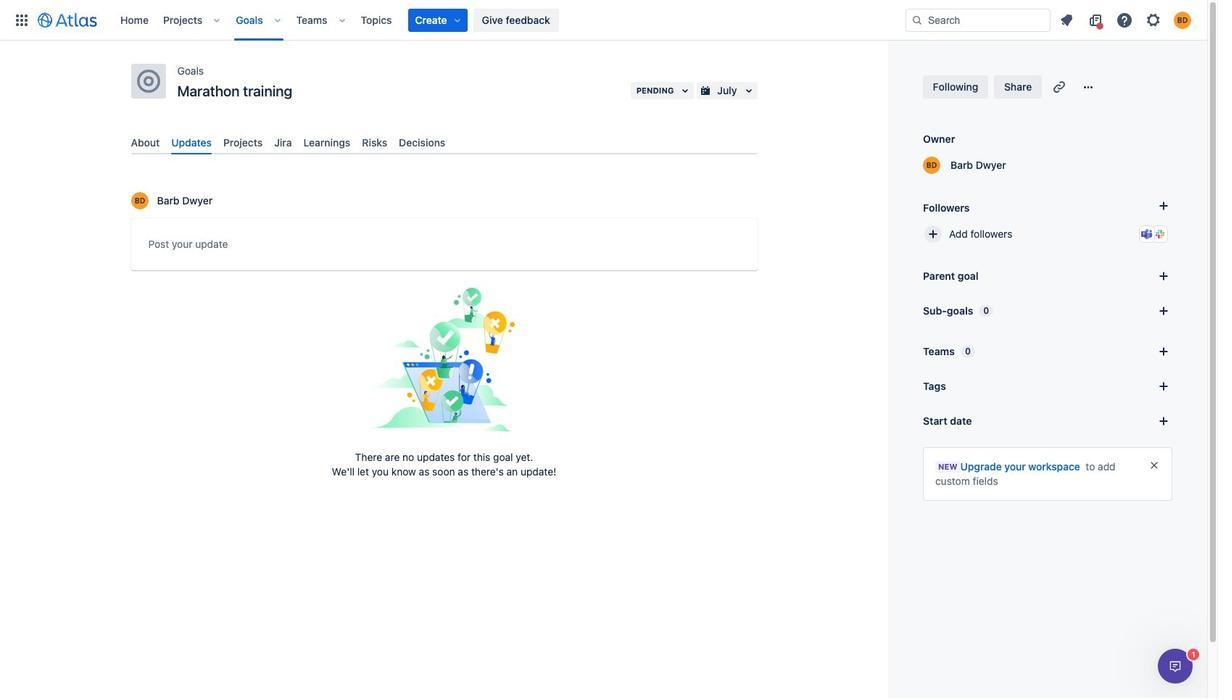 Task type: vqa. For each thing, say whether or not it's contained in the screenshot.
search box on the top right
yes



Task type: describe. For each thing, give the bounding box(es) containing it.
close banner image
[[1149, 460, 1160, 471]]

more icon image
[[1080, 78, 1097, 96]]

add follower image
[[924, 226, 942, 243]]

msteams logo showing  channels are connected to this goal image
[[1141, 228, 1153, 240]]

notifications image
[[1058, 11, 1075, 29]]

Search field
[[906, 8, 1051, 32]]

add tag image
[[1155, 378, 1172, 395]]



Task type: locate. For each thing, give the bounding box(es) containing it.
Main content area, start typing to enter text. text field
[[148, 236, 740, 258]]

account image
[[1174, 11, 1191, 29]]

goal icon image
[[137, 70, 160, 93]]

search image
[[911, 14, 923, 26]]

add team image
[[1155, 343, 1172, 360]]

add a follower image
[[1155, 197, 1172, 215]]

None search field
[[906, 8, 1051, 32]]

switch to... image
[[13, 11, 30, 29]]

settings image
[[1145, 11, 1162, 29]]

banner
[[0, 0, 1207, 41]]

dialog
[[1158, 649, 1193, 684]]

slack logo showing nan channels are connected to this goal image
[[1154, 228, 1166, 240]]

help image
[[1116, 11, 1133, 29]]

top element
[[9, 0, 906, 40]]

tab list
[[125, 131, 763, 155]]

set start date image
[[1155, 413, 1172, 430]]



